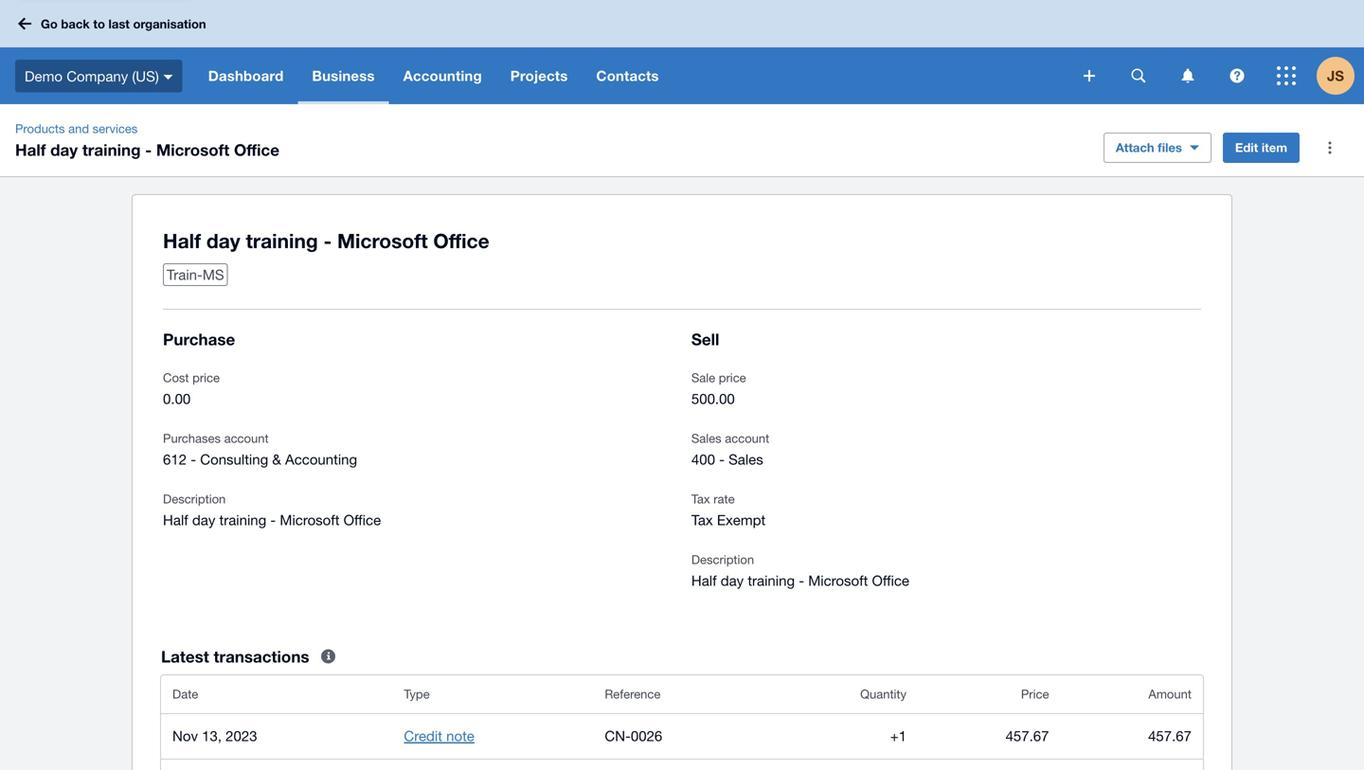 Task type: vqa. For each thing, say whether or not it's contained in the screenshot.
project within Time & Expenses 3,104.00 151.86% of project estimate
no



Task type: locate. For each thing, give the bounding box(es) containing it.
products and services half day training - microsoft office
[[15, 121, 279, 159]]

account
[[224, 431, 269, 446], [725, 431, 769, 446]]

1 horizontal spatial accounting
[[403, 67, 482, 84]]

half inside products and services half day training - microsoft office
[[15, 140, 46, 159]]

description down the 612
[[163, 492, 226, 506]]

price
[[192, 370, 220, 385], [719, 370, 746, 385]]

demo company (us) button
[[0, 47, 194, 104]]

consulting
[[200, 451, 268, 468]]

latest
[[161, 647, 209, 666]]

sale
[[691, 370, 715, 385]]

date
[[172, 687, 198, 702]]

day
[[50, 140, 78, 159], [206, 229, 240, 252], [192, 512, 215, 528], [721, 572, 744, 589]]

1 horizontal spatial 457.67
[[1148, 728, 1192, 744]]

train-
[[167, 266, 203, 283]]

0 horizontal spatial account
[[224, 431, 269, 446]]

day down products and services link
[[50, 140, 78, 159]]

0 horizontal spatial 457.67
[[1006, 728, 1049, 744]]

1 vertical spatial sales
[[729, 451, 763, 468]]

0.00
[[163, 390, 191, 407]]

0 horizontal spatial accounting
[[285, 451, 357, 468]]

half
[[15, 140, 46, 159], [163, 229, 201, 252], [163, 512, 188, 528], [691, 572, 717, 589]]

0 horizontal spatial price
[[192, 370, 220, 385]]

rate
[[714, 492, 735, 506]]

sale price 500.00
[[691, 370, 746, 407]]

microsoft
[[156, 140, 230, 159], [337, 229, 428, 252], [280, 512, 340, 528], [808, 572, 868, 589]]

company
[[66, 68, 128, 84]]

edit item
[[1235, 140, 1287, 155]]

price for 0.00
[[192, 370, 220, 385]]

type
[[404, 687, 430, 702]]

last
[[108, 16, 130, 31]]

description
[[163, 492, 226, 506], [691, 552, 754, 567]]

business
[[312, 67, 375, 84]]

0 horizontal spatial sales
[[691, 431, 722, 446]]

0 horizontal spatial description
[[163, 492, 226, 506]]

training inside products and services half day training - microsoft office
[[82, 140, 141, 159]]

account for consulting
[[224, 431, 269, 446]]

day down the exempt at the right of page
[[721, 572, 744, 589]]

svg image
[[1277, 66, 1296, 85], [1132, 69, 1146, 83], [164, 75, 173, 79]]

exempt
[[717, 512, 766, 528]]

price inside sale price 500.00
[[719, 370, 746, 385]]

0 vertical spatial description
[[163, 492, 226, 506]]

attach files
[[1116, 140, 1182, 155]]

contacts
[[596, 67, 659, 84]]

training
[[82, 140, 141, 159], [246, 229, 318, 252], [219, 512, 266, 528], [748, 572, 795, 589]]

projects
[[510, 67, 568, 84]]

1 price from the left
[[192, 370, 220, 385]]

accounting
[[403, 67, 482, 84], [285, 451, 357, 468]]

- inside purchases account 612 - consulting & accounting
[[191, 451, 196, 468]]

tax rate tax exempt
[[691, 492, 766, 528]]

go back to last organisation link
[[11, 7, 218, 41]]

0 vertical spatial tax
[[691, 492, 710, 506]]

banner
[[0, 0, 1364, 104]]

accounting button
[[389, 47, 496, 104]]

0 horizontal spatial svg image
[[164, 75, 173, 79]]

2023
[[226, 728, 257, 744]]

accounting inside purchases account 612 - consulting & accounting
[[285, 451, 357, 468]]

0 vertical spatial description half day training - microsoft office
[[163, 492, 381, 528]]

files
[[1158, 140, 1182, 155]]

1 vertical spatial accounting
[[285, 451, 357, 468]]

account down 500.00
[[725, 431, 769, 446]]

half down products
[[15, 140, 46, 159]]

nov 13, 2023
[[172, 728, 257, 744]]

to
[[93, 16, 105, 31]]

price up 500.00
[[719, 370, 746, 385]]

+1
[[890, 728, 907, 744]]

day down consulting
[[192, 512, 215, 528]]

description half day training - microsoft office down &
[[163, 492, 381, 528]]

1 vertical spatial description half day training - microsoft office
[[691, 552, 909, 589]]

- inside sales account 400 - sales
[[719, 451, 725, 468]]

1 horizontal spatial price
[[719, 370, 746, 385]]

account inside sales account 400 - sales
[[725, 431, 769, 446]]

price right cost
[[192, 370, 220, 385]]

credit note link
[[404, 728, 475, 744]]

account up consulting
[[224, 431, 269, 446]]

contacts button
[[582, 47, 673, 104]]

edit
[[1235, 140, 1258, 155]]

tax left rate
[[691, 492, 710, 506]]

price inside 'cost price 0.00'
[[192, 370, 220, 385]]

account inside purchases account 612 - consulting & accounting
[[224, 431, 269, 446]]

sales
[[691, 431, 722, 446], [729, 451, 763, 468]]

2 price from the left
[[719, 370, 746, 385]]

half up train-
[[163, 229, 201, 252]]

attach
[[1116, 140, 1154, 155]]

tax
[[691, 492, 710, 506], [691, 512, 713, 528]]

description down the exempt at the right of page
[[691, 552, 754, 567]]

svg image right the (us)
[[164, 75, 173, 79]]

1 vertical spatial description
[[691, 552, 754, 567]]

more actions image
[[1311, 129, 1349, 167]]

svg image
[[18, 18, 31, 30], [1182, 69, 1194, 83], [1230, 69, 1244, 83], [1084, 70, 1095, 81]]

svg image up attach
[[1132, 69, 1146, 83]]

2 account from the left
[[725, 431, 769, 446]]

js button
[[1317, 47, 1364, 104]]

banner containing dashboard
[[0, 0, 1364, 104]]

quantity
[[860, 687, 907, 702]]

-
[[145, 140, 152, 159], [324, 229, 332, 252], [191, 451, 196, 468], [719, 451, 725, 468], [270, 512, 276, 528], [799, 572, 804, 589]]

tax left the exempt at the right of page
[[691, 512, 713, 528]]

1 account from the left
[[224, 431, 269, 446]]

js
[[1327, 67, 1344, 84]]

accounting inside accounting popup button
[[403, 67, 482, 84]]

svg image inside go back to last organisation link
[[18, 18, 31, 30]]

ms
[[203, 266, 224, 283]]

sell
[[691, 330, 719, 349]]

457.67 down amount
[[1148, 728, 1192, 744]]

nov
[[172, 728, 198, 744]]

0 vertical spatial accounting
[[403, 67, 482, 84]]

office inside products and services half day training - microsoft office
[[234, 140, 279, 159]]

sales up 400
[[691, 431, 722, 446]]

1 horizontal spatial description half day training - microsoft office
[[691, 552, 909, 589]]

457.67
[[1006, 728, 1049, 744], [1148, 728, 1192, 744]]

description half day training - microsoft office
[[163, 492, 381, 528], [691, 552, 909, 589]]

1 horizontal spatial sales
[[729, 451, 763, 468]]

note
[[446, 728, 475, 744]]

0 horizontal spatial description half day training - microsoft office
[[163, 492, 381, 528]]

1 vertical spatial tax
[[691, 512, 713, 528]]

svg image left js
[[1277, 66, 1296, 85]]

description half day training - microsoft office down the exempt at the right of page
[[691, 552, 909, 589]]

- inside products and services half day training - microsoft office
[[145, 140, 152, 159]]

purchases account 612 - consulting & accounting
[[163, 431, 357, 468]]

office
[[234, 140, 279, 159], [433, 229, 489, 252], [344, 512, 381, 528], [872, 572, 909, 589]]

1 horizontal spatial account
[[725, 431, 769, 446]]

0 vertical spatial sales
[[691, 431, 722, 446]]

sales right 400
[[729, 451, 763, 468]]

457.67 down price
[[1006, 728, 1049, 744]]

attach files button
[[1104, 133, 1212, 163]]



Task type: describe. For each thing, give the bounding box(es) containing it.
purchase
[[163, 330, 235, 349]]

day inside products and services half day training - microsoft office
[[50, 140, 78, 159]]

credit note
[[404, 728, 475, 744]]

dashboard
[[208, 67, 284, 84]]

go back to last organisation
[[41, 16, 206, 31]]

0026
[[631, 728, 662, 744]]

list of transactions element
[[161, 675, 1203, 770]]

products and services link
[[8, 119, 145, 138]]

more info image
[[309, 638, 347, 675]]

cn-
[[605, 728, 631, 744]]

&
[[272, 451, 281, 468]]

2 horizontal spatial svg image
[[1277, 66, 1296, 85]]

1 tax from the top
[[691, 492, 710, 506]]

projects button
[[496, 47, 582, 104]]

purchases
[[163, 431, 221, 446]]

1 457.67 from the left
[[1006, 728, 1049, 744]]

half down the 612
[[163, 512, 188, 528]]

microsoft inside products and services half day training - microsoft office
[[156, 140, 230, 159]]

612
[[163, 451, 187, 468]]

latest transactions
[[161, 647, 309, 666]]

2 457.67 from the left
[[1148, 728, 1192, 744]]

2 tax from the top
[[691, 512, 713, 528]]

400
[[691, 451, 715, 468]]

cn-0026
[[605, 728, 662, 744]]

day up ms
[[206, 229, 240, 252]]

account for sales
[[725, 431, 769, 446]]

500.00
[[691, 390, 735, 407]]

and
[[68, 121, 89, 136]]

half day training - microsoft office
[[163, 229, 489, 252]]

reference
[[605, 687, 661, 702]]

business button
[[298, 47, 389, 104]]

price for 500.00
[[719, 370, 746, 385]]

credit
[[404, 728, 442, 744]]

13,
[[202, 728, 222, 744]]

train-ms
[[167, 266, 224, 283]]

item
[[1262, 140, 1287, 155]]

demo company (us)
[[25, 68, 159, 84]]

1 horizontal spatial svg image
[[1132, 69, 1146, 83]]

go
[[41, 16, 58, 31]]

services
[[92, 121, 138, 136]]

back
[[61, 16, 90, 31]]

(us)
[[132, 68, 159, 84]]

cost price 0.00
[[163, 370, 220, 407]]

sales account 400 - sales
[[691, 431, 769, 468]]

transactions
[[214, 647, 309, 666]]

half down tax rate tax exempt
[[691, 572, 717, 589]]

organisation
[[133, 16, 206, 31]]

amount
[[1149, 687, 1192, 702]]

cost
[[163, 370, 189, 385]]

products
[[15, 121, 65, 136]]

svg image inside demo company (us) popup button
[[164, 75, 173, 79]]

1 horizontal spatial description
[[691, 552, 754, 567]]

price
[[1021, 687, 1049, 702]]

dashboard link
[[194, 47, 298, 104]]

demo
[[25, 68, 63, 84]]

edit item button
[[1223, 133, 1300, 163]]



